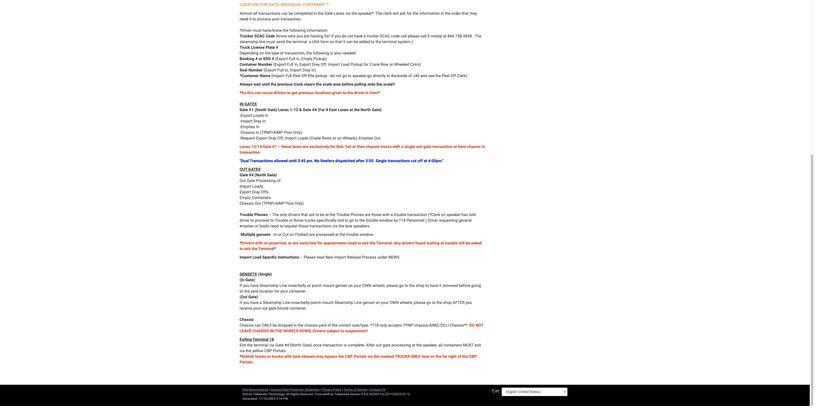 Task type: describe. For each thing, give the bounding box(es) containing it.
are up - multiple gensets - in or out on flatbed are processed at the trouble window.
[[309, 213, 315, 217]]

0 vertical spatial exit
[[362, 241, 369, 245]]

line
[[259, 39, 265, 44]]

2 vertical spatial if
[[240, 301, 242, 305]]

scac inside (know who you are hauling for! if you do not have a trucker scac code call please call e-modal at 866 758-3838.  the steamship line must send the terminal  a uiia form so that it can be added to the terminal system.) truck license plate # depending on the type of transaction, the following is also needed: booking # or edo # (export full in, empty pickup) container number (export full in, export dray off, import load pickup for crane row or wheeled cntrs) seal number (export full in, import dray in) *customer name (import full peel off pile pickup - do not go to speaker-go directly to backside of j40 and see the peel off clerk)
[[380, 34, 390, 38]]

protection
[[290, 388, 304, 392]]

front
[[370, 90, 378, 95]]

on inside exiting terminal 18 exit the terminal via gate #4 (north gate) once transaction is complete. after out gate processing at the speaker, all containers must exit via the yellow cbp portals. * bobtail trucks or trucks with bare chassis may bypass the cbp portals via the marked trucks only lane on the far right of the cbp portals.
[[430, 354, 435, 359]]

almost
[[240, 11, 252, 16]]

pickup
[[315, 73, 327, 78]]

0 vertical spatial shop
[[416, 283, 425, 288]]

2 peel from the left
[[442, 73, 450, 78]]

transaction,
[[285, 51, 305, 55]]

only inside chassis chassis can only be dropped in the chassis yard of the correct size/type. *t18 only accepts tpnp chassis/aimz/dcli chassis**.
[[262, 323, 272, 328]]

steamship up bound
[[263, 301, 282, 305]]

pool inside -export loads in -import dray in -empties in -chassis in (tpnp/aimp pool only) -request export dray off, import loads (crane rows or on wheels), empties out.
[[284, 130, 292, 135]]

export up 13/14
[[256, 136, 268, 140]]

dray down (south
[[254, 119, 261, 123]]

trucks inside lanes 13/14 gate #1 – these lanes are exclusively for bob-tail or own chassis trucks with a single out-gate transaction or bare chassis in transaction.
[[381, 144, 392, 149]]

with inside – the only drivers that are to be at the trouble phones are those with a trouble transaction (*clerk on speaker has told driver to proceed to trouble or those trucks specifically told to go to the trouble window by t18 personnel.) driver requesting general empties or loads need to request those transactions via the lane speakers.
[[382, 213, 390, 217]]

1 vertical spatial in,
[[294, 62, 299, 67]]

(know who you are hauling for! if you do not have a trucker scac code call please call e-modal at 866 758-3838.  the steamship line must send the terminal  a uiia form so that it can be added to the terminal system.) truck license plate # depending on the type of transaction, the following is also needed: booking # or edo # (export full in, empty pickup) container number (export full in, export dray off, import load pickup for crane row or wheeled cntrs) seal number (export full in, import dray in) *customer name (import full peel off pile pickup - do not go to speaker-go directly to backside of j40 and see the peel off clerk)
[[240, 34, 482, 78]]

transaction. inside the almost all transactions can be completed in the gate lanes via the speaker*. the clerk will ask for the information in the order that they need it to process your transaction.
[[281, 17, 302, 21]]

0 vertical spatial told
[[469, 213, 476, 217]]

export up request
[[241, 113, 252, 118]]

for inside * drivers with no prearrival, or are early/late for appoinments need to exit the terminal. any drivers found waiting at trouble will be asked to exit the terminal
[[317, 241, 323, 245]]

chassis inside chassis chassis can only be dropped in the chassis yard of the correct size/type. *t18 only accepts tpnp chassis/aimz/dcli chassis**.
[[304, 323, 318, 328]]

1 horizontal spatial genset
[[363, 301, 375, 305]]

0 vertical spatial those
[[372, 213, 381, 217]]

a inside – the only drivers that are to be at the trouble phones are those with a trouble transaction (*clerk on speaker has told driver to proceed to trouble or those trucks specifically told to go to the trouble window by t18 personnel.) driver requesting general empties or loads need to request those transactions via the lane speakers.
[[391, 213, 393, 217]]

dropped
[[278, 323, 293, 328]]

after
[[453, 301, 465, 305]]

2 vertical spatial in,
[[285, 68, 289, 72]]

transaction. inside lanes 13/14 gate #1 – these lanes are exclusively for bob-tail or own chassis trucks with a single out-gate transaction or bare chassis in transaction.
[[240, 150, 261, 155]]

trouble up t18
[[394, 213, 406, 217]]

*t18
[[370, 323, 379, 328]]

1 vertical spatial empties
[[359, 136, 373, 140]]

0 horizontal spatial trouble
[[240, 213, 253, 217]]

2 horizontal spatial transactions
[[388, 159, 410, 163]]

lanes inside the almost all transactions can be completed in the gate lanes via the speaker*. the clerk will ask for the information in the order that they need it to process your transaction.
[[334, 11, 344, 16]]

for inside lanes 13/14 gate #1 – these lanes are exclusively for bob-tail or own chassis trucks with a single out-gate transaction or bare chassis in transaction.
[[330, 144, 335, 149]]

right
[[448, 354, 457, 359]]

line up bound
[[283, 301, 290, 305]]

these
[[281, 144, 291, 149]]

1 horizontal spatial not
[[348, 34, 353, 38]]

complete.
[[348, 343, 365, 348]]

export inside out gates gate #4 (north gate) out gate processing of: import loads export dray offs empty containers chassis out (tpnp/aimp pool only)
[[240, 190, 251, 194]]

in gates gate #1 (south gate) lanes 1-12 & gate #4 (far 4 east lanes at the north gate)
[[240, 102, 382, 112]]

(tpnp/aimp inside out gates gate #4 (north gate) out gate processing of: import loads export dray offs empty containers chassis out (tpnp/aimp pool only)
[[262, 201, 285, 206]]

1 vertical spatial please
[[387, 283, 398, 288]]

yard inside gensets (single) (in gate) if you have steamship line nose/belly or porch mount genset on your own wheels, please go to the shop to have it removed before going to the yard location for your container. (out gate) if you have a steamship line nose/belly/porch mount steamship line genset on your own wheels, please go to the shop after you receive your out gate bound container.
[[251, 289, 258, 294]]

flatbed
[[295, 232, 308, 237]]

at inside – the only drivers that are to be at the trouble phones are those with a trouble transaction (*clerk on speaker has told driver to proceed to trouble or those trucks specifically told to go to the trouble window by t18 personnel.) driver requesting general empties or loads need to request those transactions via the lane speakers.
[[325, 213, 329, 217]]

line left nose/belly
[[280, 283, 287, 288]]

gate) down gensets
[[245, 278, 255, 282]]

yard inside chassis chassis can only be dropped in the chassis yard of the correct size/type. *t18 only accepts tpnp chassis/aimz/dcli chassis**.
[[319, 323, 326, 328]]

1 vertical spatial mount
[[322, 301, 334, 305]]

found
[[415, 241, 426, 245]]

– for #1
[[278, 144, 280, 149]]

of inside exiting terminal 18 exit the terminal via gate #4 (north gate) once transaction is complete. after out gate processing at the speaker, all containers must exit via the yellow cbp portals. * bobtail trucks or trucks with bare chassis may bypass the cbp portals via the marked trucks only lane on the far right of the cbp portals.
[[458, 354, 461, 359]]

you up receive
[[243, 301, 249, 305]]

only) inside out gates gate #4 (north gate) out gate processing of: import loads export dray offs empty containers chassis out (tpnp/aimp pool only)
[[295, 201, 304, 206]]

version
[[350, 393, 360, 396]]

you right after
[[466, 301, 472, 305]]

17/10/2023
[[259, 397, 276, 401]]

yellow
[[252, 349, 263, 353]]

driver inside – the only drivers that are to be at the trouble phones are those with a trouble transaction (*clerk on speaker has told driver to proceed to trouble or those trucks specifically told to go to the trouble window by t18 personnel.) driver requesting general empties or loads need to request those transactions via the lane speakers.
[[240, 218, 250, 223]]

gensets
[[240, 272, 257, 277]]

#4 inside in gates gate #1 (south gate) lanes 1-12 & gate #4 (far 4 east lanes at the north gate)
[[312, 108, 317, 112]]

lanes 13/14 gate #1 – these lanes are exclusively for bob-tail or own chassis trucks with a single out-gate transaction or bare chassis in transaction.
[[240, 144, 485, 155]]

no
[[315, 159, 320, 163]]

1 call from the left
[[401, 34, 407, 38]]

are up speakers.
[[365, 213, 371, 217]]

process
[[362, 255, 377, 260]]

1 vertical spatial out
[[255, 201, 261, 206]]

(*clerk
[[428, 213, 440, 217]]

(tpnp/aimp inside -export loads in -import dray in -empties in -chassis in (tpnp/aimp pool only) -request export dray off, import loads (crane rows or on wheels), empties out.
[[260, 130, 283, 135]]

scale!!
[[383, 82, 395, 87]]

can inside (know who you are hauling for! if you do not have a trucker scac code call please call e-modal at 866 758-3838.  the steamship line must send the terminal  a uiia form so that it can be added to the terminal system.) truck license plate # depending on the type of transaction, the following is also needed: booking # or edo # (export full in, empty pickup) container number (export full in, export dray off, import load pickup for crane row or wheeled cntrs) seal number (export full in, import dray in) *customer name (import full peel off pile pickup - do not go to speaker-go directly to backside of j40 and see the peel off clerk)
[[346, 39, 353, 44]]

0 vertical spatial in,
[[296, 56, 300, 61]]

0 horizontal spatial #
[[255, 56, 258, 61]]

transaction inside exiting terminal 18 exit the terminal via gate #4 (north gate) once transaction is complete. after out gate processing at the speaker, all containers must exit via the yellow cbp portals. * bobtail trucks or trucks with bare chassis may bypass the cbp portals via the marked trucks only lane on the far right of the cbp portals.
[[323, 343, 343, 348]]

via right portals
[[368, 354, 373, 359]]

policy
[[333, 388, 342, 392]]

*driver
[[240, 28, 252, 33]]

gates for #4
[[248, 167, 261, 172]]

exit for (north
[[475, 343, 481, 348]]

0 vertical spatial previous
[[278, 82, 293, 87]]

0 horizontal spatial cbp
[[264, 349, 272, 353]]

"dual transactions allowed until 3:45 pm. no reefers dispatched after 3:50. single transactions cut off at 4:00pm."
[[240, 159, 444, 163]]

in inside chassis chassis can only be dropped in the chassis yard of the correct size/type. *t18 only accepts tpnp chassis/aimz/dcli chassis**.
[[294, 323, 297, 328]]

can inside the almost all transactions can be completed in the gate lanes via the speaker*. the clerk will ask for the information in the order that they need it to process your transaction.
[[281, 11, 288, 16]]

east
[[329, 108, 337, 112]]

1 vertical spatial container.
[[290, 306, 307, 311]]

1 horizontal spatial previous
[[299, 90, 314, 95]]

chassis inside -export loads in -import dray in -empties in -chassis in (tpnp/aimp pool only) -request export dray off, import loads (crane rows or on wheels), empties out.
[[241, 130, 255, 135]]

scac inside "*driver must have/know the following information: trucker scac code"
[[254, 34, 265, 38]]

1 horizontal spatial portals.
[[273, 349, 287, 353]]

3:50.
[[366, 159, 375, 163]]

lanes
[[292, 144, 302, 149]]

scale
[[323, 82, 332, 87]]

1 vertical spatial (export
[[273, 62, 286, 67]]

2 off from the left
[[451, 73, 456, 78]]

out for gate
[[240, 178, 246, 183]]

by inside – the only drivers that are to be at the trouble phones are those with a trouble transaction (*clerk on speaker has told driver to proceed to trouble or those trucks specifically told to go to the trouble window by t18 personnel.) driver requesting general empties or loads need to request those transactions via the lane speakers.
[[394, 218, 398, 223]]

#1 for –
[[272, 144, 277, 149]]

- inside (know who you are hauling for! if you do not have a trucker scac code call please call e-modal at 866 758-3838.  the steamship line must send the terminal  a uiia form so that it can be added to the terminal system.) truck license plate # depending on the type of transaction, the following is also needed: booking # or edo # (export full in, empty pickup) container number (export full in, export dray off, import load pickup for crane row or wheeled cntrs) seal number (export full in, import dray in) *customer name (import full peel off pile pickup - do not go to speaker-go directly to backside of j40 and see the peel off clerk)
[[328, 73, 329, 78]]

lane inside – the only drivers that are to be at the trouble phones are those with a trouble transaction (*clerk on speaker has told driver to proceed to trouble or those trucks specifically told to go to the trouble window by t18 personnel.) driver requesting general empties or loads need to request those transactions via the lane speakers.
[[345, 224, 353, 228]]

off, inside (know who you are hauling for! if you do not have a trucker scac code call please call e-modal at 866 758-3838.  the steamship line must send the terminal  a uiia form so that it can be added to the terminal system.) truck license plate # depending on the type of transaction, the following is also needed: booking # or edo # (export full in, empty pickup) container number (export full in, export dray off, import load pickup for crane row or wheeled cntrs) seal number (export full in, import dray in) *customer name (import full peel off pile pickup - do not go to speaker-go directly to backside of j40 and see the peel off clerk)
[[321, 62, 327, 67]]

1 horizontal spatial until
[[289, 159, 297, 163]]

1 horizontal spatial #
[[272, 56, 274, 61]]

technology.
[[268, 393, 285, 396]]

trucks down 18
[[272, 354, 283, 359]]

of inside "site requirements | general data protection statement | privacy policy | terms of service | contact us ©2023 tideworks technology. all rights reserved. forecast® by tideworks version 9.5.0.202307122 (07122023-2211) generated: 17/10/2023 2:14 pm"
[[354, 388, 357, 392]]

gate inside exiting terminal 18 exit the terminal via gate #4 (north gate) once transaction is complete. after out gate processing at the speaker, all containers must exit via the yellow cbp portals. * bobtail trucks or trucks with bare chassis may bypass the cbp portals via the marked trucks only lane on the far right of the cbp portals.
[[383, 343, 391, 348]]

drivers inside – the only drivers that are to be at the trouble phones are those with a trouble transaction (*clerk on speaker has told driver to proceed to trouble or those trucks specifically told to go to the trouble window by t18 personnel.) driver requesting general empties or loads need to request those transactions via the lane speakers.
[[288, 213, 300, 217]]

1 vertical spatial number
[[248, 68, 263, 72]]

2 horizontal spatial cbp
[[469, 354, 477, 359]]

with inside lanes 13/14 gate #1 – these lanes are exclusively for bob-tail or own chassis trucks with a single out-gate transaction or bare chassis in transaction.
[[393, 144, 400, 149]]

speaker*.
[[358, 11, 375, 16]]

onto
[[368, 82, 376, 87]]

©2023 tideworks
[[243, 393, 268, 396]]

directly
[[373, 73, 386, 78]]

booking
[[240, 56, 254, 61]]

have left removed
[[430, 283, 438, 288]]

the inside "*driver must have/know the following information: trucker scac code"
[[283, 28, 289, 33]]

dray up in)
[[312, 62, 320, 67]]

* as this can cause drivers to get previous locations given to the driver in front *
[[240, 90, 380, 95]]

steamship up location
[[260, 283, 279, 288]]

at up appoinments
[[335, 232, 339, 237]]

it inside (know who you are hauling for! if you do not have a trucker scac code call please call e-modal at 866 758-3838.  the steamship line must send the terminal  a uiia form so that it can be added to the terminal system.) truck license plate # depending on the type of transaction, the following is also needed: booking # or edo # (export full in, empty pickup) container number (export full in, export dray off, import load pickup for crane row or wheeled cntrs) seal number (export full in, import dray in) *customer name (import full peel off pile pickup - do not go to speaker-go directly to backside of j40 and see the peel off clerk)
[[343, 39, 346, 44]]

no
[[264, 241, 268, 245]]

exit
[[240, 343, 246, 348]]

0 horizontal spatial before
[[342, 82, 353, 87]]

new
[[326, 255, 333, 260]]

1 vertical spatial shop
[[443, 301, 452, 305]]

0 vertical spatial until
[[262, 82, 270, 87]]

chassis chassis can only be dropped in the chassis yard of the correct size/type. *t18 only accepts tpnp chassis/aimz/dcli chassis**.
[[240, 318, 470, 328]]

subject
[[327, 329, 340, 333]]

allowed
[[274, 159, 288, 163]]

all inside the almost all transactions can be completed in the gate lanes via the speaker*. the clerk will ask for the information in the order that they need it to process your transaction.
[[253, 11, 257, 16]]

lane inside exiting terminal 18 exit the terminal via gate #4 (north gate) once transaction is complete. after out gate processing at the speaker, all containers must exit via the yellow cbp portals. * bobtail trucks or trucks with bare chassis may bypass the cbp portals via the marked trucks only lane on the far right of the cbp portals.
[[422, 354, 429, 359]]

be inside the almost all transactions can be completed in the gate lanes via the speaker*. the clerk will ask for the information in the order that they need it to process your transaction.
[[289, 11, 293, 16]]

you down (in
[[243, 283, 249, 288]]

general data protection statement link
[[271, 388, 320, 392]]

clerk
[[383, 11, 392, 16]]

data
[[282, 388, 289, 392]]

on inside -export loads in -import dray in -empties in -chassis in (tpnp/aimp pool only) -request export dray off, import loads (crane rows or on wheels), empties out.
[[337, 136, 342, 140]]

(out
[[240, 295, 247, 299]]

via down 18
[[269, 343, 274, 348]]

porch
[[312, 283, 322, 288]]

can inside chassis chassis can only be dropped in the chassis yard of the correct size/type. *t18 only accepts tpnp chassis/aimz/dcli chassis**.
[[255, 323, 261, 328]]

your inside the almost all transactions can be completed in the gate lanes via the speaker*. the clerk will ask for the information in the order that they need it to process your transaction.
[[272, 17, 280, 21]]

* down directly
[[378, 90, 380, 95]]

will inside * drivers with no prearrival, or are early/late for appoinments need to exit the terminal. any drivers found waiting at trouble will be asked to exit the terminal
[[459, 241, 465, 245]]

2211)
[[402, 393, 410, 396]]

statement
[[305, 388, 320, 392]]

– for instructions
[[300, 255, 303, 260]]

window
[[379, 218, 393, 223]]

trouble down speakers.
[[346, 232, 359, 237]]

1 vertical spatial do
[[330, 73, 335, 78]]

bound
[[277, 306, 289, 311]]

by inside "site requirements | general data protection statement | privacy policy | terms of service | contact us ©2023 tideworks technology. all rights reserved. forecast® by tideworks version 9.5.0.202307122 (07122023-2211) generated: 17/10/2023 2:14 pm"
[[331, 393, 334, 396]]

dispatched
[[335, 159, 355, 163]]

out
[[240, 167, 247, 172]]

dray left in)
[[303, 68, 311, 72]]

gate) inside exiting terminal 18 exit the terminal via gate #4 (north gate) once transaction is complete. after out gate processing at the speaker, all containers must exit via the yellow cbp portals. * bobtail trucks or trucks with bare chassis may bypass the cbp portals via the marked trucks only lane on the far right of the cbp portals.
[[303, 343, 312, 348]]

row
[[381, 62, 389, 67]]

are inside lanes 13/14 gate #1 – these lanes are exclusively for bob-tail or own chassis trucks with a single out-gate transaction or bare chassis in transaction.
[[303, 144, 309, 149]]

be inside * drivers with no prearrival, or are early/late for appoinments need to exit the terminal. any drivers found waiting at trouble will be asked to exit the terminal
[[466, 241, 470, 245]]

chassis up 'leave'
[[240, 323, 254, 328]]

via inside the almost all transactions can be completed in the gate lanes via the speaker*. the clerk will ask for the information in the order that they need it to process your transaction.
[[345, 11, 351, 16]]

import up gensets
[[240, 255, 252, 260]]

locations
[[315, 90, 331, 95]]

gate) right "(out"
[[248, 295, 258, 299]]

out inside exiting terminal 18 exit the terminal via gate #4 (north gate) once transaction is complete. after out gate processing at the speaker, all containers must exit via the yellow cbp portals. * bobtail trucks or trucks with bare chassis may bypass the cbp portals via the marked trucks only lane on the far right of the cbp portals.
[[376, 343, 382, 348]]

always
[[240, 82, 252, 87]]

of right the type
[[280, 51, 284, 55]]

terminal inside * drivers with no prearrival, or are early/late for appoinments need to exit the terminal. any drivers found waiting at trouble will be asked to exit the terminal
[[258, 247, 274, 251]]

type
[[272, 51, 279, 55]]

chassis/aimz/dcli
[[414, 323, 449, 328]]

lanes left 1-
[[278, 108, 289, 112]]

2 vertical spatial those
[[299, 224, 309, 228]]

all inside exiting terminal 18 exit the terminal via gate #4 (north gate) once transaction is complete. after out gate processing at the speaker, all containers must exit via the yellow cbp portals. * bobtail trucks or trucks with bare chassis may bypass the cbp portals via the marked trucks only lane on the far right of the cbp portals.
[[438, 343, 443, 348]]

1 vertical spatial load
[[253, 255, 261, 260]]

1 vertical spatial loads
[[298, 136, 308, 140]]

exiting
[[240, 337, 252, 342]]

2 vertical spatial (export
[[264, 68, 277, 72]]

be inside (know who you are hauling for! if you do not have a trucker scac code call please call e-modal at 866 758-3838.  the steamship line must send the terminal  a uiia form so that it can be added to the terminal system.) truck license plate # depending on the type of transaction, the following is also needed: booking # or edo # (export full in, empty pickup) container number (export full in, export dray off, import load pickup for crane row or wheeled cntrs) seal number (export full in, import dray in) *customer name (import full peel off pile pickup - do not go to speaker-go directly to backside of j40 and see the peel off clerk)
[[354, 39, 358, 44]]

pool inside out gates gate #4 (north gate) out gate processing of: import loads export dray offs empty containers chassis out (tpnp/aimp pool only)
[[286, 201, 294, 206]]

a inside (know who you are hauling for! if you do not have a trucker scac code call please call e-modal at 866 758-3838.  the steamship line must send the terminal  a uiia form so that it can be added to the terminal system.) truck license plate # depending on the type of transaction, the following is also needed: booking # or edo # (export full in, empty pickup) container number (export full in, export dray off, import load pickup for crane row or wheeled cntrs) seal number (export full in, import dray in) *customer name (import full peel off pile pickup - do not go to speaker-go directly to backside of j40 and see the peel off clerk)
[[364, 34, 366, 38]]

(north inside out gates gate #4 (north gate) out gate processing of: import loads export dray offs empty containers chassis out (tpnp/aimp pool only)
[[255, 173, 266, 177]]

terms
[[344, 388, 353, 392]]

chassis down receive
[[240, 318, 254, 322]]

0 vertical spatial empties
[[241, 125, 255, 129]]

#1 for (south
[[249, 108, 254, 112]]

1 vertical spatial those
[[294, 218, 304, 223]]

1 vertical spatial told
[[337, 218, 344, 223]]

#4 inside exiting terminal 18 exit the terminal via gate #4 (north gate) once transaction is complete. after out gate processing at the speaker, all containers must exit via the yellow cbp portals. * bobtail trucks or trucks with bare chassis may bypass the cbp portals via the marked trucks only lane on the far right of the cbp portals.
[[285, 343, 289, 348]]

removed
[[443, 283, 458, 288]]

2 horizontal spatial terminal
[[382, 39, 397, 44]]

off
[[418, 159, 423, 163]]

rights
[[291, 393, 299, 396]]

0 vertical spatial loads
[[253, 113, 264, 118]]

any
[[394, 241, 401, 245]]

do
[[470, 323, 475, 328]]

to inside do not leave chassis in the wheels rows, drivers subject to suspension!!
[[341, 329, 344, 333]]

1 vertical spatial portals.
[[240, 360, 254, 365]]

at right off
[[424, 159, 427, 163]]

appoinments
[[324, 241, 347, 245]]

have up receive
[[250, 301, 259, 305]]

(in
[[240, 278, 244, 282]]

following inside (know who you are hauling for! if you do not have a trucker scac code call please call e-modal at 866 758-3838.  the steamship line must send the terminal  a uiia form so that it can be added to the terminal system.) truck license plate # depending on the type of transaction, the following is also needed: booking # or edo # (export full in, empty pickup) container number (export full in, export dray off, import load pickup for crane row or wheeled cntrs) seal number (export full in, import dray in) *customer name (import full peel off pile pickup - do not go to speaker-go directly to backside of j40 and see the peel off clerk)
[[313, 51, 329, 55]]

(07122023-
[[386, 393, 402, 396]]

-export loads in -import dray in -empties in -chassis in (tpnp/aimp pool only) -request export dray off, import loads (crane rows or on wheels), empties out.
[[240, 113, 382, 140]]

and
[[421, 73, 427, 78]]

* for *
[[274, 247, 276, 251]]

specifically
[[317, 218, 336, 223]]

on inside – the only drivers that are to be at the trouble phones are those with a trouble transaction (*clerk on speaker has told driver to proceed to trouble or those trucks specifically told to go to the trouble window by t18 personnel.) driver requesting general empties or loads need to request those transactions via the lane speakers.
[[441, 213, 446, 217]]

are inside (know who you are hauling for! if you do not have a trucker scac code call please call e-modal at 866 758-3838.  the steamship line must send the terminal  a uiia form so that it can be added to the terminal system.) truck license plate # depending on the type of transaction, the following is also needed: booking # or edo # (export full in, empty pickup) container number (export full in, export dray off, import load pickup for crane row or wheeled cntrs) seal number (export full in, import dray in) *customer name (import full peel off pile pickup - do not go to speaker-go directly to backside of j40 and see the peel off clerk)
[[304, 34, 309, 38]]

trucks down yellow
[[255, 354, 266, 359]]

bare inside lanes 13/14 gate #1 – these lanes are exclusively for bob-tail or own chassis trucks with a single out-gate transaction or bare chassis in transaction.
[[458, 144, 466, 149]]

crane
[[370, 62, 380, 67]]

0 vertical spatial mount
[[323, 283, 334, 288]]

uiia
[[312, 39, 320, 44]]

866
[[448, 34, 454, 38]]

3 | from the left
[[342, 388, 343, 392]]

phones inside – the only drivers that are to be at the trouble phones are those with a trouble transaction (*clerk on speaker has told driver to proceed to trouble or those trucks specifically told to go to the trouble window by t18 personnel.) driver requesting general empties or loads need to request those transactions via the lane speakers.
[[351, 213, 364, 217]]

pickup)
[[314, 56, 327, 61]]

1 vertical spatial if
[[240, 283, 242, 288]]

proceed
[[255, 218, 269, 223]]

exiting terminal 18 exit the terminal via gate #4 (north gate) once transaction is complete. after out gate processing at the speaker, all containers must exit via the yellow cbp portals. * bobtail trucks or trucks with bare chassis may bypass the cbp portals via the marked trucks only lane on the far right of the cbp portals.
[[240, 337, 481, 365]]

1 horizontal spatial wheels,
[[400, 301, 413, 305]]

of left j40
[[408, 73, 412, 78]]

0 vertical spatial driver
[[354, 90, 364, 95]]

2 horizontal spatial #
[[276, 45, 278, 50]]

1 horizontal spatial do
[[342, 34, 347, 38]]

import up truck
[[290, 68, 302, 72]]

requirements
[[249, 388, 268, 392]]



Task type: vqa. For each thing, say whether or not it's contained in the screenshot.
"MAERSK" corresponding to Cutoff
no



Task type: locate. For each thing, give the bounding box(es) containing it.
0 vertical spatial must
[[253, 28, 262, 33]]

1 vertical spatial drivers
[[313, 329, 326, 333]]

full
[[289, 56, 295, 61], [287, 62, 293, 67], [278, 68, 284, 72], [286, 73, 292, 78]]

chassis
[[252, 329, 269, 333]]

1 horizontal spatial empties
[[359, 136, 373, 140]]

0 vertical spatial all
[[253, 11, 257, 16]]

2 vertical spatial please
[[414, 301, 426, 305]]

0 vertical spatial own
[[362, 283, 372, 288]]

0 horizontal spatial –
[[269, 213, 271, 217]]

trucks down 'out.'
[[381, 144, 392, 149]]

0 horizontal spatial that
[[301, 213, 308, 217]]

1 horizontal spatial phones
[[351, 213, 364, 217]]

far
[[442, 354, 447, 359]]

1 vertical spatial must
[[266, 39, 275, 44]]

waiting
[[427, 241, 440, 245]]

drivers right any
[[402, 241, 414, 245]]

lanes down request
[[240, 144, 250, 149]]

1 vertical spatial will
[[459, 241, 465, 245]]

before left going
[[459, 283, 470, 288]]

of up "subject"
[[327, 323, 331, 328]]

1 horizontal spatial following
[[313, 51, 329, 55]]

all right almost
[[253, 11, 257, 16]]

that inside the almost all transactions can be completed in the gate lanes via the speaker*. the clerk will ask for the information in the order that they need it to process your transaction.
[[462, 11, 469, 16]]

drivers right rows,
[[313, 329, 326, 333]]

1 horizontal spatial it
[[343, 39, 346, 44]]

0 vertical spatial number
[[258, 62, 272, 67]]

can up chassis
[[255, 323, 261, 328]]

trouble up speakers.
[[366, 218, 378, 223]]

process
[[257, 17, 271, 21]]

1 | from the left
[[269, 388, 270, 392]]

it inside gensets (single) (in gate) if you have steamship line nose/belly or porch mount genset on your own wheels, please go to the shop to have it removed before going to the yard location for your container. (out gate) if you have a steamship line nose/belly/porch mount steamship line genset on your own wheels, please go to the shop after you receive your out gate bound container.
[[439, 283, 442, 288]]

0 horizontal spatial transactions
[[258, 11, 280, 16]]

gensets
[[256, 232, 271, 237]]

1 horizontal spatial peel
[[442, 73, 450, 78]]

reserved.
[[300, 393, 314, 396]]

seal
[[240, 68, 247, 72]]

wheels
[[283, 329, 299, 333]]

tideworks
[[335, 393, 349, 396]]

gates inside in gates gate #1 (south gate) lanes 1-12 & gate #4 (far 4 east lanes at the north gate)
[[245, 102, 257, 106]]

0 horizontal spatial all
[[253, 11, 257, 16]]

at inside (know who you are hauling for! if you do not have a trucker scac code call please call e-modal at 866 758-3838.  the steamship line must send the terminal  a uiia form so that it can be added to the terminal system.) truck license plate # depending on the type of transaction, the following is also needed: booking # or edo # (export full in, empty pickup) container number (export full in, export dray off, import load pickup for crane row or wheeled cntrs) seal number (export full in, import dray in) *customer name (import full peel off pile pickup - do not go to speaker-go directly to backside of j40 and see the peel off clerk)
[[443, 34, 447, 38]]

0 horizontal spatial phones
[[254, 213, 268, 217]]

will inside the almost all transactions can be completed in the gate lanes via the speaker*. the clerk will ask for the information in the order that they need it to process your transaction.
[[393, 11, 399, 16]]

be inside – the only drivers that are to be at the trouble phones are those with a trouble transaction (*clerk on speaker has told driver to proceed to trouble or those trucks specifically told to go to the trouble window by t18 personnel.) driver requesting general empties or loads need to request those transactions via the lane speakers.
[[320, 213, 324, 217]]

lanes left 'speaker*.'
[[334, 11, 344, 16]]

1 vertical spatial it
[[343, 39, 346, 44]]

edo
[[263, 56, 271, 61]]

in inside in gates gate #1 (south gate) lanes 1-12 & gate #4 (far 4 east lanes at the north gate)
[[240, 102, 244, 106]]

1 horizontal spatial out
[[376, 343, 382, 348]]

site requirements | general data protection statement | privacy policy | terms of service | contact us ©2023 tideworks technology. all rights reserved. forecast® by tideworks version 9.5.0.202307122 (07122023-2211) generated: 17/10/2023 2:14 pm
[[243, 388, 410, 401]]

wheeled
[[394, 62, 409, 67]]

1 off from the left
[[301, 73, 307, 78]]

1 vertical spatial wheels,
[[400, 301, 413, 305]]

(tpnp/aimp
[[260, 130, 283, 135], [262, 201, 285, 206]]

(north inside exiting terminal 18 exit the terminal via gate #4 (north gate) once transaction is complete. after out gate processing at the speaker, all containers must exit via the yellow cbp portals. * bobtail trucks or trucks with bare chassis may bypass the cbp portals via the marked trucks only lane on the far right of the cbp portals.
[[290, 343, 302, 348]]

genset
[[335, 283, 347, 288], [363, 301, 375, 305]]

0 vertical spatial transaction
[[432, 144, 453, 149]]

(export up name
[[264, 68, 277, 72]]

request
[[284, 224, 298, 228]]

peel up truck
[[293, 73, 300, 78]]

be up specifically
[[320, 213, 324, 217]]

0 vertical spatial gates
[[245, 102, 257, 106]]

4
[[326, 108, 328, 112]]

exit inside exiting terminal 18 exit the terminal via gate #4 (north gate) once transaction is complete. after out gate processing at the speaker, all containers must exit via the yellow cbp portals. * bobtail trucks or trucks with bare chassis may bypass the cbp portals via the marked trucks only lane on the far right of the cbp portals.
[[475, 343, 481, 348]]

out down out
[[240, 178, 246, 183]]

do up area at the top of the page
[[330, 73, 335, 78]]

the inside in gates gate #1 (south gate) lanes 1-12 & gate #4 (far 4 east lanes at the north gate)
[[354, 108, 360, 112]]

that left they at top
[[462, 11, 469, 16]]

genset up *t18
[[363, 301, 375, 305]]

you right who
[[297, 34, 303, 38]]

1 vertical spatial transactions
[[388, 159, 410, 163]]

1 vertical spatial is
[[344, 343, 347, 348]]

pile
[[308, 73, 314, 78]]

drivers inside do not leave chassis in the wheels rows, drivers subject to suspension!!
[[313, 329, 326, 333]]

after
[[356, 159, 365, 163]]

gate) right "north"
[[372, 108, 382, 112]]

0 vertical spatial container.
[[289, 289, 307, 294]]

1 horizontal spatial off
[[451, 73, 456, 78]]

via left 'speaker*.'
[[345, 11, 351, 16]]

(north up processing
[[255, 173, 266, 177]]

need inside * drivers with no prearrival, or are early/late for appoinments need to exit the terminal. any drivers found waiting at trouble will be asked to exit the terminal
[[348, 241, 357, 245]]

export left offs
[[240, 190, 251, 194]]

terminal.
[[376, 241, 393, 245]]

1 horizontal spatial must
[[266, 39, 275, 44]]

pool up these
[[284, 130, 292, 135]]

gates inside out gates gate #4 (north gate) out gate processing of: import loads export dray offs empty containers chassis out (tpnp/aimp pool only)
[[248, 167, 261, 172]]

mount
[[323, 283, 334, 288], [322, 301, 334, 305]]

or inside exiting terminal 18 exit the terminal via gate #4 (north gate) once transaction is complete. after out gate processing at the speaker, all containers must exit via the yellow cbp portals. * bobtail trucks or trucks with bare chassis may bypass the cbp portals via the marked trucks only lane on the far right of the cbp portals.
[[267, 354, 271, 359]]

out.
[[374, 136, 382, 140]]

the inside the almost all transactions can be completed in the gate lanes via the speaker*. the clerk will ask for the information in the order that they need it to process your transaction.
[[376, 11, 382, 16]]

are inside * drivers with no prearrival, or are early/late for appoinments need to exit the terminal. any drivers found waiting at trouble will be asked to exit the terminal
[[293, 241, 299, 245]]

only) inside -export loads in -import dray in -empties in -chassis in (tpnp/aimp pool only) -request export dray off, import loads (crane rows or on wheels), empties out.
[[293, 130, 302, 135]]

gate
[[424, 144, 431, 149], [269, 306, 276, 311], [383, 343, 391, 348]]

for inside (know who you are hauling for! if you do not have a trucker scac code call please call e-modal at 866 758-3838.  the steamship line must send the terminal  a uiia form so that it can be added to the terminal system.) truck license plate # depending on the type of transaction, the following is also needed: booking # or edo # (export full in, empty pickup) container number (export full in, export dray off, import load pickup for crane row or wheeled cntrs) seal number (export full in, import dray in) *customer name (import full peel off pile pickup - do not go to speaker-go directly to backside of j40 and see the peel off clerk)
[[364, 62, 369, 67]]

dray inside out gates gate #4 (north gate) out gate processing of: import loads export dray offs empty containers chassis out (tpnp/aimp pool only)
[[252, 190, 260, 194]]

(north down wheels
[[290, 343, 302, 348]]

for
[[407, 11, 412, 16], [364, 62, 369, 67], [330, 144, 335, 149], [317, 241, 323, 245], [275, 289, 280, 294]]

1 horizontal spatial transaction
[[407, 213, 427, 217]]

2 vertical spatial transactions
[[310, 224, 331, 228]]

2 vertical spatial #4
[[285, 343, 289, 348]]

(export up (import
[[273, 62, 286, 67]]

gate) right (south
[[268, 108, 277, 112]]

0 vertical spatial drivers
[[274, 90, 286, 95]]

1 scac from the left
[[254, 34, 265, 38]]

empties up request
[[241, 125, 255, 129]]

transactions left cut
[[388, 159, 410, 163]]

the inside – the only drivers that are to be at the trouble phones are those with a trouble transaction (*clerk on speaker has told driver to proceed to trouble or those trucks specifically told to go to the trouble window by t18 personnel.) driver requesting general empties or loads need to request those transactions via the lane speakers.
[[272, 213, 279, 217]]

2 horizontal spatial drivers
[[402, 241, 414, 245]]

out for gensets
[[283, 232, 289, 237]]

* inside exiting terminal 18 exit the terminal via gate #4 (north gate) once transaction is complete. after out gate processing at the speaker, all containers must exit via the yellow cbp portals. * bobtail trucks or trucks with bare chassis may bypass the cbp portals via the marked trucks only lane on the far right of the cbp portals.
[[240, 354, 241, 359]]

1 vertical spatial bare
[[293, 354, 301, 359]]

at right waiting
[[441, 241, 444, 245]]

trucks inside – the only drivers that are to be at the trouble phones are those with a trouble transaction (*clerk on speaker has told driver to proceed to trouble or those trucks specifically told to go to the trouble window by t18 personnel.) driver requesting general empties or loads need to request those transactions via the lane speakers.
[[305, 218, 316, 223]]

terminal inside exiting terminal 18 exit the terminal via gate #4 (north gate) once transaction is complete. after out gate processing at the speaker, all containers must exit via the yellow cbp portals. * bobtail trucks or trucks with bare chassis may bypass the cbp portals via the marked trucks only lane on the far right of the cbp portals.
[[253, 337, 269, 342]]

1 horizontal spatial empty
[[301, 56, 313, 61]]

4 | from the left
[[368, 388, 369, 392]]

trucks
[[395, 354, 410, 359]]

have/know
[[263, 28, 282, 33]]

only inside – the only drivers that are to be at the trouble phones are those with a trouble transaction (*clerk on speaker has told driver to proceed to trouble or those trucks specifically told to go to the trouble window by t18 personnel.) driver requesting general empties or loads need to request those transactions via the lane speakers.
[[280, 213, 287, 217]]

1 horizontal spatial own
[[390, 301, 399, 305]]

you right for! on the top of the page
[[335, 34, 341, 38]]

form
[[321, 39, 329, 44]]

transactions inside – the only drivers that are to be at the trouble phones are those with a trouble transaction (*clerk on speaker has told driver to proceed to trouble or those trucks specifically told to go to the trouble window by t18 personnel.) driver requesting general empties or loads need to request those transactions via the lane speakers.
[[310, 224, 331, 228]]

order
[[452, 11, 461, 16]]

must inside "*driver must have/know the following information: trucker scac code"
[[253, 28, 262, 33]]

0 horizontal spatial off
[[301, 73, 307, 78]]

# down depending
[[255, 56, 258, 61]]

1 vertical spatial terminal
[[253, 337, 269, 342]]

2 horizontal spatial gate
[[424, 144, 431, 149]]

0 vertical spatial (export
[[275, 56, 288, 61]]

import right the new
[[334, 255, 346, 260]]

terminal inside exiting terminal 18 exit the terminal via gate #4 (north gate) once transaction is complete. after out gate processing at the speaker, all containers must exit via the yellow cbp portals. * bobtail trucks or trucks with bare chassis may bypass the cbp portals via the marked trucks only lane on the far right of the cbp portals.
[[254, 343, 268, 348]]

contact us link
[[370, 388, 386, 392]]

cbp right yellow
[[264, 349, 272, 353]]

for inside gensets (single) (in gate) if you have steamship line nose/belly or porch mount genset on your own wheels, please go to the shop to have it removed before going to the yard location for your container. (out gate) if you have a steamship line nose/belly/porch mount steamship line genset on your own wheels, please go to the shop after you receive your out gate bound container.
[[275, 289, 280, 294]]

1 horizontal spatial only
[[411, 354, 421, 359]]

gate inside the almost all transactions can be completed in the gate lanes via the speaker*. the clerk will ask for the information in the order that they need it to process your transaction.
[[325, 11, 333, 16]]

1 phones from the left
[[254, 213, 268, 217]]

* for * as this can cause drivers to get previous locations given to the driver in front *
[[240, 90, 242, 95]]

processing
[[392, 343, 411, 348]]

2 call from the left
[[421, 34, 427, 38]]

the right 758-
[[475, 34, 482, 38]]

is left "also"
[[330, 51, 333, 55]]

0 horizontal spatial terminal
[[254, 343, 268, 348]]

import up these
[[285, 136, 297, 140]]

transaction up 4:00pm."
[[432, 144, 453, 149]]

on inside (know who you are hauling for! if you do not have a trucker scac code call please call e-modal at 866 758-3838.  the steamship line must send the terminal  a uiia form so that it can be added to the terminal system.) truck license plate # depending on the type of transaction, the following is also needed: booking # or edo # (export full in, empty pickup) container number (export full in, export dray off, import load pickup for crane row or wheeled cntrs) seal number (export full in, import dray in) *customer name (import full peel off pile pickup - do not go to speaker-go directly to backside of j40 and see the peel off clerk)
[[260, 51, 264, 55]]

gate
[[325, 11, 333, 16], [240, 108, 248, 112], [303, 108, 311, 112], [263, 144, 271, 149], [240, 173, 248, 177], [247, 178, 255, 183], [275, 343, 284, 348]]

can up needed:
[[346, 39, 353, 44]]

personnel.)
[[407, 218, 427, 223]]

2 vertical spatial gate
[[383, 343, 391, 348]]

0 horizontal spatial only
[[280, 213, 287, 217]]

chassis inside out gates gate #4 (north gate) out gate processing of: import loads export dray offs empty containers chassis out (tpnp/aimp pool only)
[[240, 201, 254, 206]]

gate inside gensets (single) (in gate) if you have steamship line nose/belly or porch mount genset on your own wheels, please go to the shop to have it removed before going to the yard location for your container. (out gate) if you have a steamship line nose/belly/porch mount steamship line genset on your own wheels, please go to the shop after you receive your out gate bound container.
[[269, 306, 276, 311]]

may
[[316, 354, 324, 359]]

out down 'request'
[[283, 232, 289, 237]]

0 vertical spatial do
[[342, 34, 347, 38]]

or inside gensets (single) (in gate) if you have steamship line nose/belly or porch mount genset on your own wheels, please go to the shop to have it removed before going to the yard location for your container. (out gate) if you have a steamship line nose/belly/porch mount steamship line genset on your own wheels, please go to the shop after you receive your out gate bound container.
[[307, 283, 311, 288]]

0 horizontal spatial it
[[249, 17, 252, 21]]

is inside exiting terminal 18 exit the terminal via gate #4 (north gate) once transaction is complete. after out gate processing at the speaker, all containers must exit via the yellow cbp portals. * bobtail trucks or trucks with bare chassis may bypass the cbp portals via the marked trucks only lane on the far right of the cbp portals.
[[344, 343, 347, 348]]

are left hauling
[[304, 34, 309, 38]]

* for * drivers with no prearrival, or are early/late for appoinments need to exit the terminal. any drivers found waiting at trouble will be asked to exit the terminal
[[240, 241, 242, 245]]

2 horizontal spatial trouble
[[336, 213, 350, 217]]

out inside gensets (single) (in gate) if you have steamship line nose/belly or porch mount genset on your own wheels, please go to the shop to have it removed before going to the yard location for your container. (out gate) if you have a steamship line nose/belly/porch mount steamship line genset on your own wheels, please go to the shop after you receive your out gate bound container.
[[262, 306, 268, 311]]

gate left bound
[[269, 306, 276, 311]]

0 vertical spatial if
[[331, 34, 334, 38]]

1 vertical spatial empty
[[240, 196, 251, 200]]

transaction inside – the only drivers that are to be at the trouble phones are those with a trouble transaction (*clerk on speaker has told driver to proceed to trouble or those trucks specifically told to go to the trouble window by t18 personnel.) driver requesting general empties or loads need to request those transactions via the lane speakers.
[[407, 213, 427, 217]]

rows,
[[300, 329, 312, 333]]

reefers
[[321, 159, 334, 163]]

e-
[[428, 34, 431, 38]]

a up added
[[364, 34, 366, 38]]

0 horizontal spatial told
[[337, 218, 344, 223]]

have up added
[[354, 34, 363, 38]]

0 horizontal spatial call
[[401, 34, 407, 38]]

early/late
[[300, 241, 316, 245]]

2 vertical spatial –
[[300, 255, 303, 260]]

import inside out gates gate #4 (north gate) out gate processing of: import loads export dray offs empty containers chassis out (tpnp/aimp pool only)
[[240, 184, 252, 189]]

number
[[258, 62, 272, 67], [248, 68, 263, 72]]

1 horizontal spatial told
[[469, 213, 476, 217]]

window.
[[360, 232, 374, 237]]

1 horizontal spatial cbp
[[345, 354, 353, 359]]

drivers down multiple
[[242, 241, 254, 245]]

0 horizontal spatial out
[[240, 178, 246, 183]]

processing
[[256, 178, 276, 183]]

2 horizontal spatial out
[[283, 232, 289, 237]]

that
[[462, 11, 469, 16], [335, 39, 342, 44], [301, 213, 308, 217]]

only)
[[293, 130, 302, 135], [295, 201, 304, 206]]

phones up proceed
[[254, 213, 268, 217]]

it inside the almost all transactions can be completed in the gate lanes via the speaker*. the clerk will ask for the information in the order that they need it to process your transaction.
[[249, 17, 252, 21]]

import
[[328, 62, 340, 67], [290, 68, 302, 72], [241, 119, 253, 123], [285, 136, 297, 140], [240, 184, 252, 189], [240, 255, 252, 260], [334, 255, 346, 260]]

prearrival,
[[269, 241, 287, 245]]

tpnp
[[403, 323, 413, 328]]

chassis up request
[[241, 130, 255, 135]]

1 vertical spatial previous
[[299, 90, 314, 95]]

#4 down wheels
[[285, 343, 289, 348]]

trucks up - multiple gensets - in or out on flatbed are processed at the trouble window.
[[305, 218, 316, 223]]

can left the completed
[[281, 11, 288, 16]]

or inside -export loads in -import dray in -empties in -chassis in (tpnp/aimp pool only) -request export dray off, import loads (crane rows or on wheels), empties out.
[[333, 136, 336, 140]]

1 vertical spatial exit
[[244, 247, 251, 251]]

code
[[266, 34, 275, 38]]

0 horizontal spatial out
[[262, 306, 268, 311]]

are up early/late
[[309, 232, 315, 237]]

see
[[428, 73, 435, 78]]

for left crane
[[364, 62, 369, 67]]

receive
[[240, 306, 252, 311]]

0 horizontal spatial wheels,
[[373, 283, 386, 288]]

1 horizontal spatial (north
[[290, 343, 302, 348]]

exit down window.
[[362, 241, 369, 245]]

2 | from the left
[[320, 388, 321, 392]]

1 vertical spatial –
[[269, 213, 271, 217]]

it right so
[[343, 39, 346, 44]]

1 vertical spatial by
[[331, 393, 334, 396]]

2 horizontal spatial it
[[439, 283, 442, 288]]

portals. down bobtail
[[240, 360, 254, 365]]

phones up speakers.
[[351, 213, 364, 217]]

2 scac from the left
[[380, 34, 390, 38]]

are down flatbed
[[293, 241, 299, 245]]

empty inside (know who you are hauling for! if you do not have a trucker scac code call please call e-modal at 866 758-3838.  the steamship line must send the terminal  a uiia form so that it can be added to the terminal system.) truck license plate # depending on the type of transaction, the following is also needed: booking # or edo # (export full in, empty pickup) container number (export full in, export dray off, import load pickup for crane row or wheeled cntrs) seal number (export full in, import dray in) *customer name (import full peel off pile pickup - do not go to speaker-go directly to backside of j40 and see the peel off clerk)
[[301, 56, 313, 61]]

portals. down 18
[[273, 349, 287, 353]]

(know
[[276, 34, 287, 38]]

that inside (know who you are hauling for! if you do not have a trucker scac code call please call e-modal at 866 758-3838.  the steamship line must send the terminal  a uiia form so that it can be added to the terminal system.) truck license plate # depending on the type of transaction, the following is also needed: booking # or edo # (export full in, empty pickup) container number (export full in, export dray off, import load pickup for crane row or wheeled cntrs) seal number (export full in, import dray in) *customer name (import full peel off pile pickup - do not go to speaker-go directly to backside of j40 and see the peel off clerk)
[[335, 39, 342, 44]]

1 horizontal spatial is
[[344, 343, 347, 348]]

clerk)
[[457, 73, 468, 78]]

scac left 'code'
[[380, 34, 390, 38]]

have inside (know who you are hauling for! if you do not have a trucker scac code call please call e-modal at 866 758-3838.  the steamship line must send the terminal  a uiia form so that it can be added to the terminal system.) truck license plate # depending on the type of transaction, the following is also needed: booking # or edo # (export full in, empty pickup) container number (export full in, export dray off, import load pickup for crane row or wheeled cntrs) seal number (export full in, import dray in) *customer name (import full peel off pile pickup - do not go to speaker-go directly to backside of j40 and see the peel off clerk)
[[354, 34, 363, 38]]

* inside * drivers with no prearrival, or are early/late for appoinments need to exit the terminal. any drivers found waiting at trouble will be asked to exit the terminal
[[240, 241, 242, 245]]

drivers up 'request'
[[288, 213, 300, 217]]

gate inside exiting terminal 18 exit the terminal via gate #4 (north gate) once transaction is complete. after out gate processing at the speaker, all containers must exit via the yellow cbp portals. * bobtail trucks or trucks with bare chassis may bypass the cbp portals via the marked trucks only lane on the far right of the cbp portals.
[[275, 343, 284, 348]]

transaction up personnel.)
[[407, 213, 427, 217]]

please inside (know who you are hauling for! if you do not have a trucker scac code call please call e-modal at 866 758-3838.  the steamship line must send the terminal  a uiia form so that it can be added to the terminal system.) truck license plate # depending on the type of transaction, the following is also needed: booking # or edo # (export full in, empty pickup) container number (export full in, export dray off, import load pickup for crane row or wheeled cntrs) seal number (export full in, import dray in) *customer name (import full peel off pile pickup - do not go to speaker-go directly to backside of j40 and see the peel off clerk)
[[408, 34, 420, 38]]

genset right porch
[[335, 283, 347, 288]]

not up area at the top of the page
[[336, 73, 341, 78]]

trucker
[[367, 34, 379, 38]]

site
[[243, 388, 248, 392]]

for right location
[[275, 289, 280, 294]]

that right so
[[335, 39, 342, 44]]

– up proceed
[[269, 213, 271, 217]]

1 vertical spatial until
[[289, 159, 297, 163]]

before inside gensets (single) (in gate) if you have steamship line nose/belly or porch mount genset on your own wheels, please go to the shop to have it removed before going to the yard location for your container. (out gate) if you have a steamship line nose/belly/porch mount steamship line genset on your own wheels, please go to the shop after you receive your out gate bound container.
[[459, 283, 470, 288]]

in inside lanes 13/14 gate #1 – these lanes are exclusively for bob-tail or own chassis trucks with a single out-gate transaction or bare chassis in transaction.
[[482, 144, 485, 149]]

– the only drivers that are to be at the trouble phones are those with a trouble transaction (*clerk on speaker has told driver to proceed to trouble or those trucks specifically told to go to the trouble window by t18 personnel.) driver requesting general empties or loads need to request those transactions via the lane speakers.
[[240, 213, 476, 228]]

1 horizontal spatial yard
[[319, 323, 326, 328]]

0 horizontal spatial genset
[[335, 283, 347, 288]]

be inside chassis chassis can only be dropped in the chassis yard of the correct size/type. *t18 only accepts tpnp chassis/aimz/dcli chassis**.
[[273, 323, 277, 328]]

out down containers
[[255, 201, 261, 206]]

0 horizontal spatial lane
[[345, 224, 353, 228]]

off, down pickup)
[[321, 62, 327, 67]]

empties
[[240, 224, 254, 228]]

with left single
[[393, 144, 400, 149]]

steamship up chassis chassis can only be dropped in the chassis yard of the correct size/type. *t18 only accepts tpnp chassis/aimz/dcli chassis**.
[[335, 301, 353, 305]]

0 vertical spatial it
[[249, 17, 252, 21]]

import up request
[[241, 119, 253, 123]]

trouble inside * drivers with no prearrival, or are early/late for appoinments need to exit the terminal. any drivers found waiting at trouble will be asked to exit the terminal
[[445, 241, 458, 245]]

load inside (know who you are hauling for! if you do not have a trucker scac code call please call e-modal at 866 758-3838.  the steamship line must send the terminal  a uiia form so that it can be added to the terminal system.) truck license plate # depending on the type of transaction, the following is also needed: booking # or edo # (export full in, empty pickup) container number (export full in, export dray off, import load pickup for crane row or wheeled cntrs) seal number (export full in, import dray in) *customer name (import full peel off pile pickup - do not go to speaker-go directly to backside of j40 and see the peel off clerk)
[[341, 62, 350, 67]]

0 vertical spatial (north
[[255, 173, 266, 177]]

gate) inside out gates gate #4 (north gate) out gate processing of: import loads export dray offs empty containers chassis out (tpnp/aimp pool only)
[[267, 173, 277, 177]]

#1
[[249, 108, 254, 112], [272, 144, 277, 149]]

at right processing
[[412, 343, 415, 348]]

cbp
[[264, 349, 272, 353], [345, 354, 353, 359], [469, 354, 477, 359]]

this
[[247, 90, 254, 95]]

1 horizontal spatial #1
[[272, 144, 277, 149]]

1 horizontal spatial transaction.
[[281, 17, 302, 21]]

gates for #1
[[245, 102, 257, 106]]

rows
[[322, 136, 332, 140]]

call
[[401, 34, 407, 38], [421, 34, 427, 38]]

with inside * drivers with no prearrival, or are early/late for appoinments need to exit the terminal. any drivers found waiting at trouble will be asked to exit the terminal
[[255, 241, 263, 245]]

exit for appoinments
[[244, 247, 251, 251]]

at inside exiting terminal 18 exit the terminal via gate #4 (north gate) once transaction is complete. after out gate processing at the speaker, all containers must exit via the yellow cbp portals. * bobtail trucks or trucks with bare chassis may bypass the cbp portals via the marked trucks only lane on the far right of the cbp portals.
[[412, 343, 415, 348]]

(tpnp/aimp down containers
[[262, 201, 285, 206]]

0 horizontal spatial in
[[240, 102, 244, 106]]

exclusively
[[310, 144, 329, 149]]

lanes right east
[[338, 108, 349, 112]]

be left asked
[[466, 241, 470, 245]]

"dual
[[240, 159, 249, 163]]

a down location
[[260, 301, 262, 305]]

previous down clears
[[299, 90, 314, 95]]

0 horizontal spatial not
[[336, 73, 341, 78]]

truck
[[294, 82, 303, 87]]

– inside lanes 13/14 gate #1 – these lanes are exclusively for bob-tail or own chassis trucks with a single out-gate transaction or bare chassis in transaction.
[[278, 144, 280, 149]]

read
[[317, 255, 325, 260]]

instructions
[[278, 255, 299, 260]]

1 vertical spatial own
[[390, 301, 399, 305]]

trouble
[[394, 213, 406, 217], [366, 218, 378, 223], [346, 232, 359, 237], [445, 241, 458, 245]]

1 peel from the left
[[293, 73, 300, 78]]

1 horizontal spatial off,
[[321, 62, 327, 67]]

1 vertical spatial #1
[[272, 144, 277, 149]]

0 horizontal spatial transaction.
[[240, 150, 261, 155]]

bypass
[[325, 354, 337, 359]]

us
[[382, 388, 386, 392]]

must inside (know who you are hauling for! if you do not have a trucker scac code call please call e-modal at 866 758-3838.  the steamship line must send the terminal  a uiia form so that it can be added to the terminal system.) truck license plate # depending on the type of transaction, the following is also needed: booking # or edo # (export full in, empty pickup) container number (export full in, export dray off, import load pickup for crane row or wheeled cntrs) seal number (export full in, import dray in) *customer name (import full peel off pile pickup - do not go to speaker-go directly to backside of j40 and see the peel off clerk)
[[266, 39, 275, 44]]

terminal down 'code'
[[382, 39, 397, 44]]

before right area at the top of the page
[[342, 82, 353, 87]]

be left added
[[354, 39, 358, 44]]

line up chassis chassis can only be dropped in the chassis yard of the correct size/type. *t18 only accepts tpnp chassis/aimz/dcli chassis**.
[[354, 301, 362, 305]]

loads inside out gates gate #4 (north gate) out gate processing of: import loads export dray offs empty containers chassis out (tpnp/aimp pool only)
[[252, 184, 263, 189]]

if right for! on the top of the page
[[331, 34, 334, 38]]

have down gensets
[[250, 283, 259, 288]]

via down "exit"
[[240, 349, 245, 353]]

1 horizontal spatial terminal
[[293, 39, 307, 44]]

#1 inside in gates gate #1 (south gate) lanes 1-12 & gate #4 (far 4 east lanes at the north gate)
[[249, 108, 254, 112]]

2 phones from the left
[[351, 213, 364, 217]]

at inside in gates gate #1 (south gate) lanes 1-12 & gate #4 (far 4 east lanes at the north gate)
[[350, 108, 353, 112]]

1 horizontal spatial trouble
[[275, 218, 288, 223]]

1 horizontal spatial load
[[341, 62, 350, 67]]

to
[[253, 17, 256, 21], [371, 39, 375, 44], [348, 73, 351, 78], [387, 73, 390, 78], [287, 90, 291, 95], [343, 90, 346, 95], [316, 213, 319, 217], [251, 218, 254, 223], [270, 218, 274, 223], [345, 218, 348, 223], [355, 218, 358, 223], [280, 224, 283, 228], [358, 241, 361, 245], [240, 247, 243, 251], [405, 283, 408, 288], [426, 283, 429, 288], [240, 289, 243, 294], [432, 301, 436, 305], [341, 329, 344, 333]]

| up forecast®
[[320, 388, 321, 392]]

0 vertical spatial gate
[[424, 144, 431, 149]]

1 vertical spatial following
[[313, 51, 329, 55]]

need inside – the only drivers that are to be at the trouble phones are those with a trouble transaction (*clerk on speaker has told driver to proceed to trouble or those trucks specifically told to go to the trouble window by t18 personnel.) driver requesting general empties or loads need to request those transactions via the lane speakers.
[[270, 224, 279, 228]]

dray up allowed
[[269, 136, 277, 140]]

own
[[362, 283, 372, 288], [390, 301, 399, 305]]

must
[[253, 28, 262, 33], [266, 39, 275, 44]]

in
[[265, 113, 268, 118], [262, 119, 266, 123], [256, 125, 259, 129], [256, 130, 259, 135], [274, 232, 277, 237]]

is inside (know who you are hauling for! if you do not have a trucker scac code call please call e-modal at 866 758-3838.  the steamship line must send the terminal  a uiia form so that it can be added to the terminal system.) truck license plate # depending on the type of transaction, the following is also needed: booking # or edo # (export full in, empty pickup) container number (export full in, export dray off, import load pickup for crane row or wheeled cntrs) seal number (export full in, import dray in) *customer name (import full peel off pile pickup - do not go to speaker-go directly to backside of j40 and see the peel off clerk)
[[330, 51, 333, 55]]

hauling
[[310, 34, 323, 38]]

scac up line
[[254, 34, 265, 38]]

all
[[286, 393, 290, 396]]

0 horizontal spatial peel
[[293, 73, 300, 78]]

0 horizontal spatial load
[[253, 255, 261, 260]]

specific
[[262, 255, 277, 260]]

who
[[288, 34, 296, 38]]

correct
[[339, 323, 351, 328]]

only inside exiting terminal 18 exit the terminal via gate #4 (north gate) once transaction is complete. after out gate processing at the speaker, all containers must exit via the yellow cbp portals. * bobtail trucks or trucks with bare chassis may bypass the cbp portals via the marked trucks only lane on the far right of the cbp portals.
[[411, 354, 421, 359]]

#4 inside out gates gate #4 (north gate) out gate processing of: import loads export dray offs empty containers chassis out (tpnp/aimp pool only)
[[249, 173, 254, 177]]

of:
[[277, 178, 282, 183]]

driver up empties
[[240, 218, 250, 223]]

1 vertical spatial in
[[270, 329, 274, 333]]

release
[[347, 255, 361, 260]]

0 horizontal spatial exit
[[244, 247, 251, 251]]

import down "also"
[[328, 62, 340, 67]]

out
[[262, 306, 268, 311], [376, 343, 382, 348]]

always wait until the previous truck clears the scale area before pulling onto the scale!!
[[240, 82, 395, 87]]

with inside exiting terminal 18 exit the terminal via gate #4 (north gate) once transaction is complete. after out gate processing at the speaker, all containers must exit via the yellow cbp portals. * bobtail trucks or trucks with bare chassis may bypass the cbp portals via the marked trucks only lane on the far right of the cbp portals.
[[284, 354, 292, 359]]

in,
[[296, 56, 300, 61], [294, 62, 299, 67], [285, 68, 289, 72]]

can right this
[[255, 90, 261, 95]]

0 horizontal spatial need
[[240, 17, 248, 21]]

0 horizontal spatial shop
[[416, 283, 425, 288]]

speaker
[[447, 213, 461, 217]]

if down (in
[[240, 283, 242, 288]]

export inside (know who you are hauling for! if you do not have a trucker scac code call please call e-modal at 866 758-3838.  the steamship line must send the terminal  a uiia form so that it can be added to the terminal system.) truck license plate # depending on the type of transaction, the following is also needed: booking # or edo # (export full in, empty pickup) container number (export full in, export dray off, import load pickup for crane row or wheeled cntrs) seal number (export full in, import dray in) *customer name (import full peel off pile pickup - do not go to speaker-go directly to backside of j40 and see the peel off clerk)
[[299, 62, 311, 67]]

need inside the almost all transactions can be completed in the gate lanes via the speaker*. the clerk will ask for the information in the order that they need it to process your transaction.
[[240, 17, 248, 21]]

single
[[404, 144, 415, 149]]

* left this
[[240, 90, 242, 95]]

lanes inside lanes 13/14 gate #1 – these lanes are exclusively for bob-tail or own chassis trucks with a single out-gate transaction or bare chassis in transaction.
[[240, 144, 250, 149]]

0 vertical spatial following
[[290, 28, 306, 33]]

0 vertical spatial load
[[341, 62, 350, 67]]

gate inside lanes 13/14 gate #1 – these lanes are exclusively for bob-tail or own chassis trucks with a single out-gate transaction or bare chassis in transaction.
[[424, 144, 431, 149]]

load left the specific
[[253, 255, 261, 260]]

drivers
[[242, 241, 254, 245], [313, 329, 326, 333]]

| up 9.5.0.202307122 on the left bottom
[[368, 388, 369, 392]]

gensets (single) (in gate) if you have steamship line nose/belly or porch mount genset on your own wheels, please go to the shop to have it removed before going to the yard location for your container. (out gate) if you have a steamship line nose/belly/porch mount steamship line genset on your own wheels, please go to the shop after you receive your out gate bound container.
[[240, 272, 481, 311]]

a inside lanes 13/14 gate #1 – these lanes are exclusively for bob-tail or own chassis trucks with a single out-gate transaction or bare chassis in transaction.
[[401, 144, 403, 149]]

off,
[[321, 62, 327, 67], [278, 136, 284, 140]]

a
[[364, 34, 366, 38], [401, 144, 403, 149], [391, 213, 393, 217], [260, 301, 262, 305]]

terminal up yellow
[[254, 343, 268, 348]]

plate
[[266, 45, 275, 50]]

1 vertical spatial driver
[[240, 218, 250, 223]]

via inside – the only drivers that are to be at the trouble phones are those with a trouble transaction (*clerk on speaker has told driver to proceed to trouble or those trucks specifically told to go to the trouble window by t18 personnel.) driver requesting general empties or loads need to request those transactions via the lane speakers.
[[332, 224, 338, 228]]

empty inside out gates gate #4 (north gate) out gate processing of: import loads export dray offs empty containers chassis out (tpnp/aimp pool only)
[[240, 196, 251, 200]]

1 vertical spatial gates
[[248, 167, 261, 172]]



